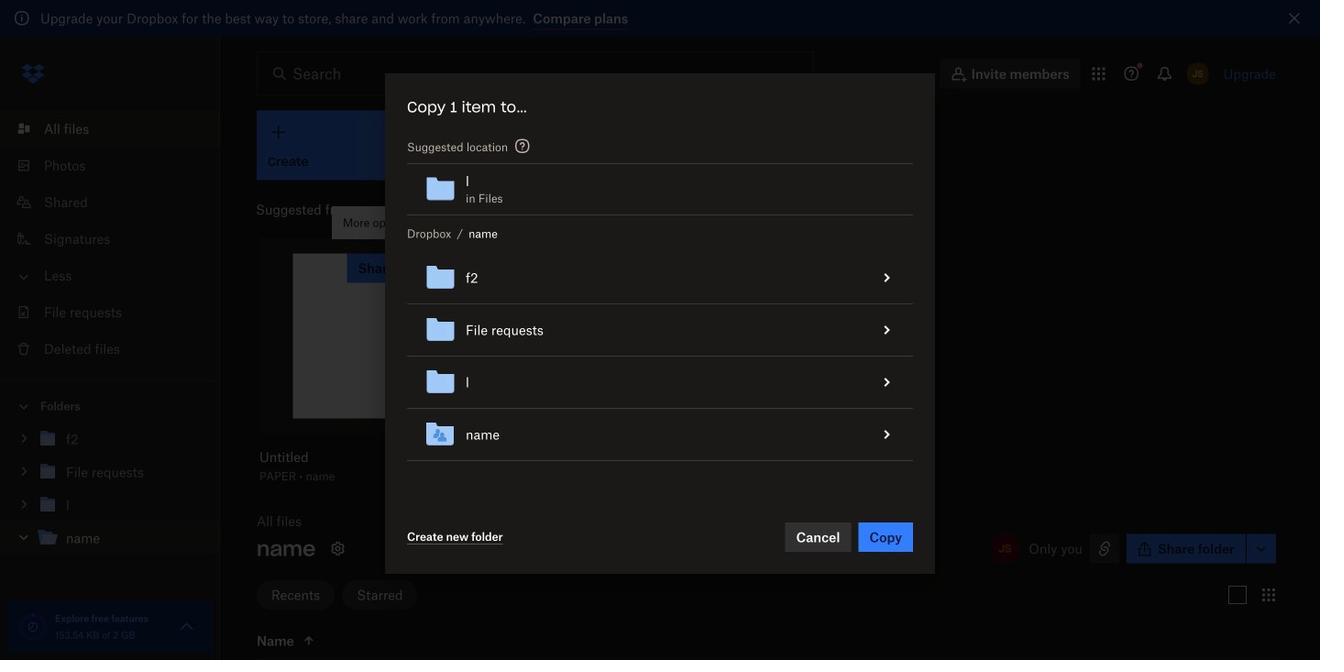 Task type: describe. For each thing, give the bounding box(es) containing it.
3 template stateless image from the top
[[876, 424, 898, 446]]

dropbox image
[[15, 55, 51, 92]]

1 row from the top
[[407, 252, 913, 304]]

less image
[[15, 268, 33, 286]]

1 template stateless image from the top
[[876, 267, 898, 289]]



Task type: locate. For each thing, give the bounding box(es) containing it.
2 row from the top
[[407, 304, 913, 357]]

template stateless image
[[876, 267, 898, 289], [876, 371, 898, 393], [876, 424, 898, 446]]

list
[[0, 99, 220, 380]]

cell
[[832, 252, 862, 304], [862, 252, 913, 304], [832, 304, 862, 357], [862, 304, 913, 357], [832, 357, 862, 409], [862, 357, 913, 409], [832, 409, 862, 461], [862, 409, 913, 461]]

alert
[[0, 0, 1321, 37]]

1 vertical spatial template stateless image
[[876, 371, 898, 393]]

table
[[407, 252, 913, 461]]

group
[[0, 419, 220, 569]]

2 template stateless image from the top
[[876, 371, 898, 393]]

2 vertical spatial template stateless image
[[876, 424, 898, 446]]

based on previous activity and file type image
[[512, 135, 534, 157]]

row
[[407, 252, 913, 304], [407, 304, 913, 357], [407, 357, 913, 409], [407, 409, 913, 461]]

4 row from the top
[[407, 409, 913, 461]]

3 row from the top
[[407, 357, 913, 409]]

0 vertical spatial template stateless image
[[876, 267, 898, 289]]

template stateless image
[[876, 319, 898, 341]]

row group
[[407, 252, 913, 461]]

list item
[[0, 111, 220, 147]]

dialog
[[385, 73, 935, 574]]



Task type: vqa. For each thing, say whether or not it's contained in the screenshot.
CELL
yes



